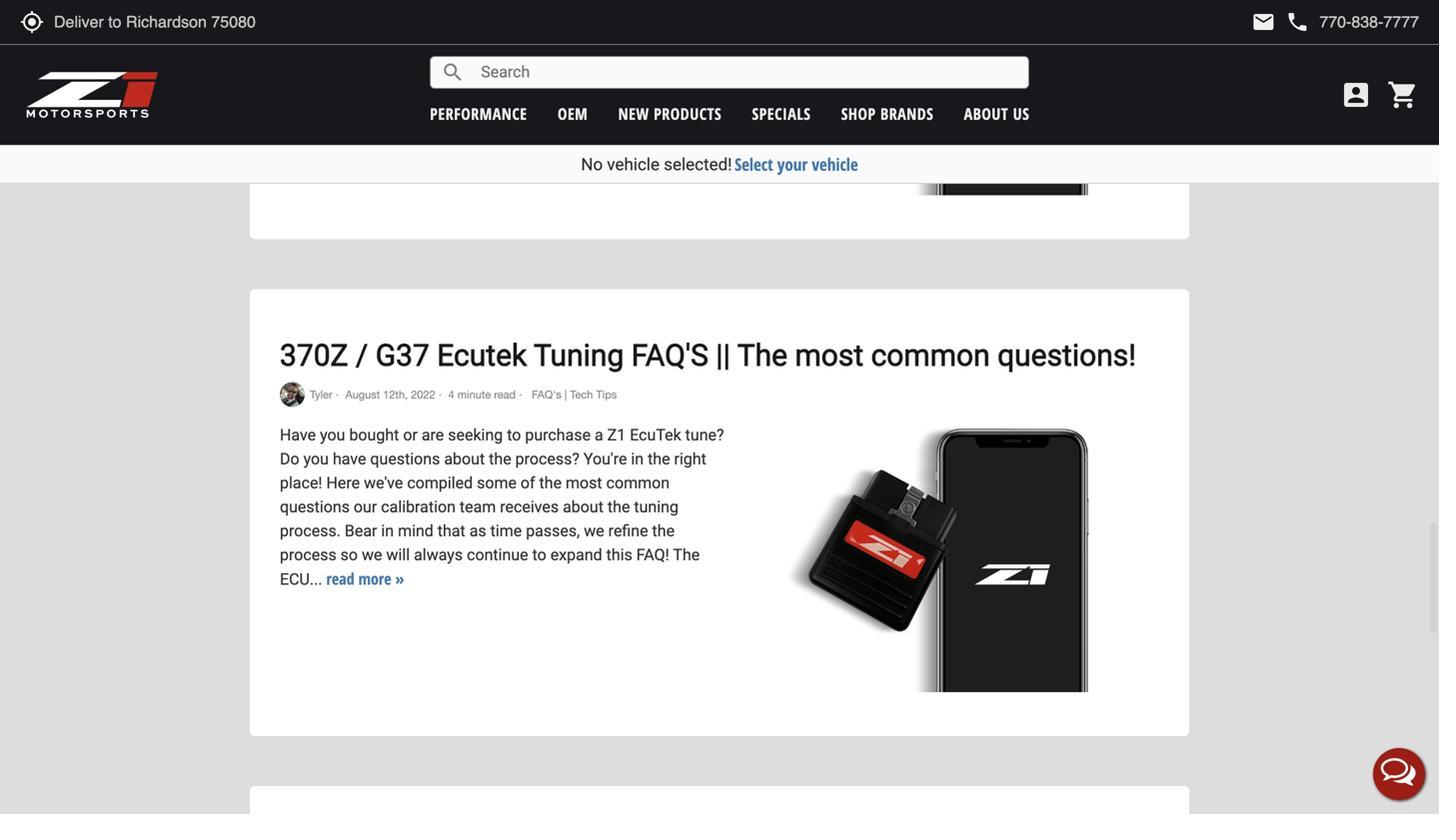 Task type: locate. For each thing, give the bounding box(es) containing it.
performance
[[430, 103, 527, 124]]

tech
[[570, 389, 593, 401]]

to
[[507, 426, 521, 445], [532, 546, 547, 565]]

so
[[341, 546, 358, 565]]

0 vertical spatial common
[[871, 338, 990, 374]]

we
[[584, 522, 604, 541], [362, 546, 382, 565]]

z1
[[607, 426, 626, 445]]

0 horizontal spatial questions
[[280, 498, 350, 517]]

Search search field
[[465, 57, 1029, 88]]

vehicle right the your
[[812, 153, 858, 176]]

common inside the have you bought or are seeking to purchase a z1 ecutek tune? do you have questions about the process? you're in the right place! here we've compiled some of the most common questions our calibration team receives about the tuning process. bear in mind that as time passes, we refine the process so we will always continue to expand this faq! the ecu...
[[606, 474, 670, 493]]

to down passes,
[[532, 546, 547, 565]]

bought
[[349, 426, 399, 445]]

selected!
[[664, 154, 732, 174]]

performance link
[[430, 103, 527, 124]]

0 vertical spatial we
[[584, 522, 604, 541]]

0 horizontal spatial the
[[673, 546, 700, 565]]

place!
[[280, 474, 322, 493]]

0 horizontal spatial we
[[362, 546, 382, 565]]

right
[[674, 450, 707, 469]]

1 vertical spatial to
[[532, 546, 547, 565]]

0 horizontal spatial most
[[566, 474, 602, 493]]

370z / g37 ecutek tuning faq's || the most common questions! image
[[746, 383, 1159, 693]]

1 horizontal spatial we
[[584, 522, 604, 541]]

bear
[[345, 522, 377, 541]]

have
[[280, 426, 316, 445]]

shopping_cart link
[[1382, 79, 1419, 111]]

0 horizontal spatial about
[[444, 450, 485, 469]]

refine
[[608, 522, 648, 541]]

phone
[[1286, 10, 1310, 34]]

specials
[[752, 103, 811, 124]]

vehicle
[[812, 153, 858, 176], [607, 154, 660, 174]]

1 vertical spatial most
[[566, 474, 602, 493]]

ecutek
[[437, 338, 527, 374]]

questions
[[370, 450, 440, 469], [280, 498, 350, 517]]

products
[[654, 103, 722, 124]]

that
[[438, 522, 466, 541]]

shop brands
[[841, 103, 934, 124]]

0 horizontal spatial read
[[326, 568, 354, 590]]

account_box
[[1340, 79, 1372, 111]]

0 horizontal spatial vehicle
[[607, 154, 660, 174]]

4
[[448, 389, 455, 401]]

0 horizontal spatial common
[[606, 474, 670, 493]]

oem
[[558, 103, 588, 124]]

tuning
[[534, 338, 624, 374]]

1 horizontal spatial about
[[563, 498, 604, 517]]

questions up process.
[[280, 498, 350, 517]]

0 vertical spatial the
[[737, 338, 788, 374]]

1 vertical spatial common
[[606, 474, 670, 493]]

we've
[[364, 474, 403, 493]]

always
[[414, 546, 463, 565]]

q50 / q60 3.0t ecutek tuning faq's || the most common questions! image
[[746, 0, 1159, 196]]

mind
[[398, 522, 434, 541]]

specials link
[[752, 103, 811, 124]]

0 horizontal spatial to
[[507, 426, 521, 445]]

1 horizontal spatial common
[[871, 338, 990, 374]]

1 horizontal spatial the
[[737, 338, 788, 374]]

the right || at the top of the page
[[737, 338, 788, 374]]

in up will
[[381, 522, 394, 541]]

0 vertical spatial read
[[494, 389, 516, 401]]

1 horizontal spatial read
[[494, 389, 516, 401]]

370z / g37 ecutek tuning faq's || the most common questions! link
[[280, 338, 1136, 374]]

about
[[444, 450, 485, 469], [563, 498, 604, 517]]

most inside the have you bought or are seeking to purchase a z1 ecutek tune? do you have questions about the process? you're in the right place! here we've compiled some of the most common questions our calibration team receives about the tuning process. bear in mind that as time passes, we refine the process so we will always continue to expand this faq! the ecu...
[[566, 474, 602, 493]]

we up expand
[[584, 522, 604, 541]]

do
[[280, 450, 299, 469]]

tuning
[[634, 498, 679, 517]]

you right do
[[303, 450, 329, 469]]

process?
[[515, 450, 580, 469]]

will
[[386, 546, 410, 565]]

you up have in the bottom of the page
[[320, 426, 345, 445]]

compiled
[[407, 474, 473, 493]]

1 horizontal spatial in
[[631, 450, 644, 469]]

the right faq!
[[673, 546, 700, 565]]

z1 motorsports logo image
[[25, 70, 159, 120]]

2022
[[411, 389, 435, 401]]

or
[[403, 426, 418, 445]]

0 vertical spatial to
[[507, 426, 521, 445]]

1 vertical spatial about
[[563, 498, 604, 517]]

oem link
[[558, 103, 588, 124]]

0 vertical spatial in
[[631, 450, 644, 469]]

0 vertical spatial most
[[795, 338, 864, 374]]

1 vertical spatial in
[[381, 522, 394, 541]]

mail link
[[1252, 10, 1276, 34]]

1 horizontal spatial questions
[[370, 450, 440, 469]]

shop brands link
[[841, 103, 934, 124]]

ecutek
[[630, 426, 681, 445]]

vehicle inside no vehicle selected! select your vehicle
[[607, 154, 660, 174]]

1 vertical spatial we
[[362, 546, 382, 565]]

read down so
[[326, 568, 354, 590]]

new products link
[[618, 103, 722, 124]]

most
[[795, 338, 864, 374], [566, 474, 602, 493]]

we right so
[[362, 546, 382, 565]]

about up passes,
[[563, 498, 604, 517]]

read more »
[[326, 568, 404, 590]]

you
[[320, 426, 345, 445], [303, 450, 329, 469]]

»
[[395, 568, 404, 590]]

the down the ecutek
[[648, 450, 670, 469]]

vehicle right 'no'
[[607, 154, 660, 174]]

shop
[[841, 103, 876, 124]]

receives
[[500, 498, 559, 517]]

in down the ecutek
[[631, 450, 644, 469]]

about down seeking
[[444, 450, 485, 469]]

shopping_cart
[[1387, 79, 1419, 111]]

our
[[354, 498, 377, 517]]

read right minute
[[494, 389, 516, 401]]

to right seeking
[[507, 426, 521, 445]]

|
[[565, 389, 567, 401]]

about
[[964, 103, 1009, 124]]

phone link
[[1286, 10, 1419, 34]]

as
[[469, 522, 486, 541]]

0 horizontal spatial in
[[381, 522, 394, 541]]

common
[[871, 338, 990, 374], [606, 474, 670, 493]]

0 vertical spatial you
[[320, 426, 345, 445]]

tyler
[[310, 389, 332, 401]]

12th,
[[383, 389, 408, 401]]

have
[[333, 450, 366, 469]]

questions down or
[[370, 450, 440, 469]]

1 vertical spatial the
[[673, 546, 700, 565]]

in
[[631, 450, 644, 469], [381, 522, 394, 541]]



Task type: describe. For each thing, give the bounding box(es) containing it.
about us
[[964, 103, 1030, 124]]

august 12th, 2022
[[345, 389, 435, 401]]

no
[[581, 154, 603, 174]]

questions!
[[998, 338, 1136, 374]]

this
[[606, 546, 633, 565]]

4 minute read
[[448, 389, 516, 401]]

1 horizontal spatial most
[[795, 338, 864, 374]]

mail
[[1252, 10, 1276, 34]]

team
[[460, 498, 496, 517]]

no vehicle selected! select your vehicle
[[581, 153, 858, 176]]

a
[[595, 426, 603, 445]]

of
[[521, 474, 535, 493]]

370z / g37 ecutek tuning faq's || the most common questions!
[[280, 338, 1136, 374]]

the up some
[[489, 450, 511, 469]]

process
[[280, 546, 337, 565]]

||
[[716, 338, 731, 374]]

ecu...
[[280, 570, 322, 589]]

you're
[[584, 450, 627, 469]]

my_location
[[20, 10, 44, 34]]

us
[[1013, 103, 1030, 124]]

passes,
[[526, 522, 580, 541]]

have you bought or are seeking to purchase a z1 ecutek tune? do you have questions about the process? you're in the right place! here we've compiled some of the most common questions our calibration team receives about the tuning process. bear in mind that as time passes, we refine the process so we will always continue to expand this faq! the ecu...
[[280, 426, 724, 589]]

your
[[777, 153, 808, 176]]

continue
[[467, 546, 528, 565]]

/
[[356, 338, 368, 374]]

faq!
[[636, 546, 669, 565]]

1 vertical spatial read
[[326, 568, 354, 590]]

faq's                                                                              |                                                                                                            tech tips
[[529, 389, 617, 401]]

expand
[[550, 546, 602, 565]]

purchase
[[525, 426, 591, 445]]

the right the of
[[539, 474, 562, 493]]

0 vertical spatial about
[[444, 450, 485, 469]]

minute
[[458, 389, 491, 401]]

read more » link
[[326, 568, 404, 590]]

seeking
[[448, 426, 503, 445]]

brands
[[881, 103, 934, 124]]

more
[[358, 568, 391, 590]]

process.
[[280, 522, 341, 541]]

tyler image
[[280, 383, 305, 407]]

tune?
[[685, 426, 724, 445]]

about us link
[[964, 103, 1030, 124]]

the up refine
[[608, 498, 630, 517]]

select your vehicle link
[[735, 153, 858, 176]]

mail phone
[[1252, 10, 1310, 34]]

search
[[441, 60, 465, 84]]

tips
[[596, 389, 617, 401]]

account_box link
[[1335, 79, 1377, 111]]

are
[[422, 426, 444, 445]]

1 horizontal spatial vehicle
[[812, 153, 858, 176]]

select
[[735, 153, 773, 176]]

the inside the have you bought or are seeking to purchase a z1 ecutek tune? do you have questions about the process? you're in the right place! here we've compiled some of the most common questions our calibration team receives about the tuning process. bear in mind that as time passes, we refine the process so we will always continue to expand this faq! the ecu...
[[673, 546, 700, 565]]

faq's
[[532, 389, 562, 401]]

370z
[[280, 338, 348, 374]]

new products
[[618, 103, 722, 124]]

august
[[345, 389, 380, 401]]

1 horizontal spatial to
[[532, 546, 547, 565]]

here
[[326, 474, 360, 493]]

g37
[[376, 338, 430, 374]]

time
[[490, 522, 522, 541]]

0 vertical spatial questions
[[370, 450, 440, 469]]

1 vertical spatial questions
[[280, 498, 350, 517]]

the down tuning
[[652, 522, 675, 541]]

new
[[618, 103, 649, 124]]

some
[[477, 474, 517, 493]]

faq's
[[631, 338, 709, 374]]

1 vertical spatial you
[[303, 450, 329, 469]]



Task type: vqa. For each thing, say whether or not it's contained in the screenshot.
inquiries to the right
no



